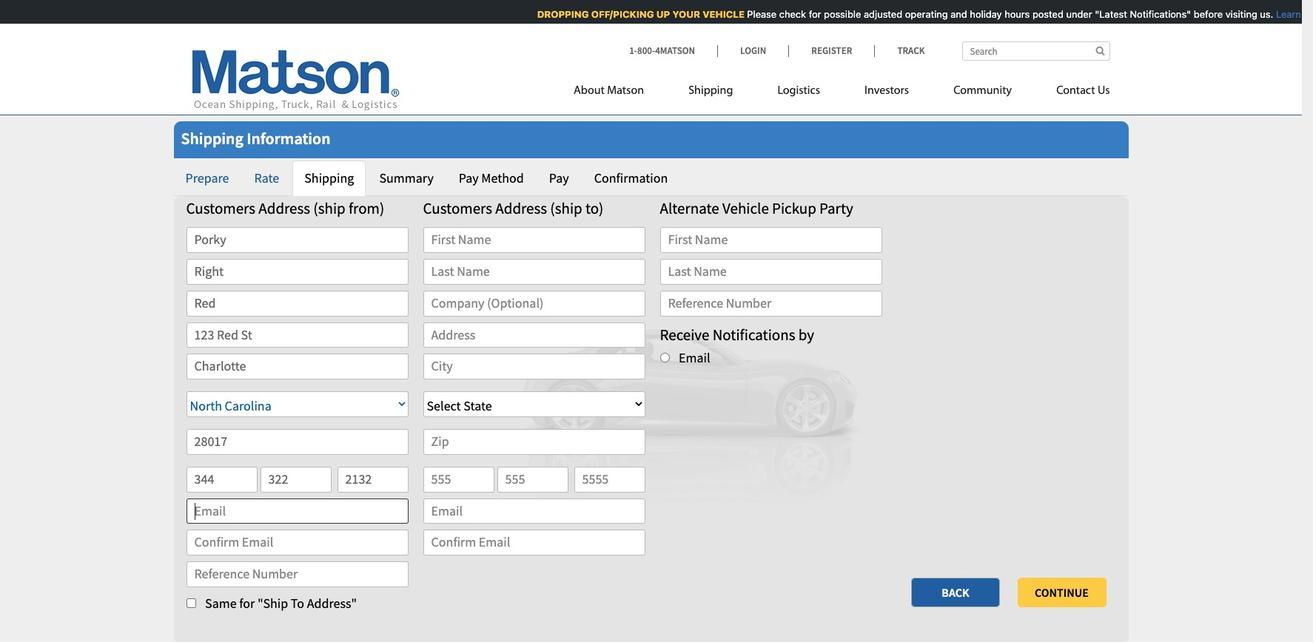 Task type: vqa. For each thing, say whether or not it's contained in the screenshot.
'UP'
yes



Task type: locate. For each thing, give the bounding box(es) containing it.
confirmation link
[[583, 161, 680, 196]]

shipping link
[[667, 78, 756, 108], [293, 161, 366, 196]]

Reference Number text field
[[186, 562, 408, 588]]

first name text field down "customers address (ship from)"
[[186, 228, 408, 253]]

2 (ship from the left
[[550, 198, 583, 218]]

0 horizontal spatial shipping link
[[293, 161, 366, 196]]

1 horizontal spatial 555 text field
[[423, 467, 494, 493]]

first name text field down customers address (ship to) at left top
[[423, 228, 645, 253]]

1 confirm email text field from the left
[[186, 531, 408, 556]]

(ship left the from)
[[313, 198, 346, 218]]

top menu navigation
[[574, 78, 1110, 108]]

customers down pay         method link
[[423, 198, 493, 218]]

by
[[799, 325, 815, 345]]

address
[[259, 198, 310, 218], [496, 198, 547, 218]]

shipping up prepare
[[181, 128, 244, 149]]

(ship left to)
[[550, 198, 583, 218]]

1 horizontal spatial first name text field
[[423, 228, 645, 253]]

555 text field for customers address (ship to)
[[497, 467, 568, 493]]

party
[[820, 198, 854, 218]]

1 vertical spatial shipping
[[181, 128, 244, 149]]

about
[[574, 85, 605, 97]]

2 last name text field from the left
[[423, 259, 645, 285]]

possible
[[822, 8, 860, 20]]

0 horizontal spatial address
[[259, 198, 310, 218]]

before
[[1192, 8, 1221, 20]]

register
[[812, 44, 853, 57]]

contact
[[1057, 85, 1096, 97]]

None checkbox
[[186, 599, 196, 609]]

2 city text field from the left
[[423, 354, 645, 380]]

1 horizontal spatial for
[[807, 8, 820, 20]]

555 text field
[[186, 467, 257, 493]]

address for to)
[[496, 198, 547, 218]]

1-800-4matson link
[[630, 44, 718, 57]]

1-
[[630, 44, 638, 57]]

"latest
[[1093, 8, 1126, 20]]

1 5555 text field from the left
[[337, 467, 408, 493]]

for right check in the top right of the page
[[807, 8, 820, 20]]

pay
[[459, 170, 479, 187], [549, 170, 569, 187]]

0 horizontal spatial first name text field
[[186, 228, 408, 253]]

0 horizontal spatial email text field
[[186, 499, 408, 525]]

1 555 text field from the left
[[260, 467, 331, 493]]

receive notifications by
[[660, 325, 815, 345]]

email text field up reference number text box in the bottom of the page
[[186, 499, 408, 525]]

2 horizontal spatial 555 text field
[[497, 467, 568, 493]]

Confirm Email text field
[[186, 531, 408, 556], [423, 531, 645, 556]]

2 email text field from the left
[[423, 499, 645, 525]]

1 customers from the left
[[186, 198, 256, 218]]

email text field down zip text field
[[423, 499, 645, 525]]

Search search field
[[962, 41, 1110, 61]]

address for from)
[[259, 198, 310, 218]]

address down method
[[496, 198, 547, 218]]

last name text field up company (optional) text field
[[186, 259, 408, 285]]

1 horizontal spatial pay
[[549, 170, 569, 187]]

confirm email text field for from)
[[186, 531, 408, 556]]

back
[[942, 586, 970, 600]]

5555 text field
[[337, 467, 408, 493], [574, 467, 645, 493]]

city text field down address text field
[[186, 354, 408, 380]]

2 555 text field from the left
[[423, 467, 494, 493]]

us
[[1098, 85, 1110, 97]]

shipping down 4matson
[[689, 85, 733, 97]]

mo
[[1302, 8, 1314, 20]]

customers for customers address (ship to)
[[423, 198, 493, 218]]

1 pay from the left
[[459, 170, 479, 187]]

(ship
[[313, 198, 346, 218], [550, 198, 583, 218]]

555 text field
[[260, 467, 331, 493], [423, 467, 494, 493], [497, 467, 568, 493]]

1 horizontal spatial 5555 text field
[[574, 467, 645, 493]]

Last Name text field
[[186, 259, 408, 285], [423, 259, 645, 285]]

shipping link up the from)
[[293, 161, 366, 196]]

1 email text field from the left
[[186, 499, 408, 525]]

2 address from the left
[[496, 198, 547, 218]]

dropping
[[535, 8, 587, 20]]

city text field for from)
[[186, 354, 408, 380]]

customers down prepare link
[[186, 198, 256, 218]]

1 horizontal spatial customers
[[423, 198, 493, 218]]

prepare
[[185, 170, 229, 187]]

1 horizontal spatial email text field
[[423, 499, 645, 525]]

0 horizontal spatial (ship
[[313, 198, 346, 218]]

1 last name text field from the left
[[186, 259, 408, 285]]

0 horizontal spatial customers
[[186, 198, 256, 218]]

0 horizontal spatial city text field
[[186, 354, 408, 380]]

1 (ship from the left
[[313, 198, 346, 218]]

track
[[898, 44, 925, 57]]

2 vertical spatial shipping
[[305, 170, 354, 187]]

learn mo link
[[1272, 8, 1314, 20]]

555 text field for customers address (ship from)
[[260, 467, 331, 493]]

pay for pay
[[549, 170, 569, 187]]

0 horizontal spatial pay
[[459, 170, 479, 187]]

0 horizontal spatial 555 text field
[[260, 467, 331, 493]]

0 horizontal spatial last name text field
[[186, 259, 408, 285]]

pay left method
[[459, 170, 479, 187]]

pay up customers address (ship to) at left top
[[549, 170, 569, 187]]

for left "ship
[[239, 595, 255, 612]]

Company (Optional) text field
[[423, 291, 645, 317]]

1 horizontal spatial (ship
[[550, 198, 583, 218]]

City text field
[[186, 354, 408, 380], [423, 354, 645, 380]]

for
[[807, 8, 820, 20], [239, 595, 255, 612]]

2 customers from the left
[[423, 198, 493, 218]]

1 horizontal spatial city text field
[[423, 354, 645, 380]]

city text field down address text box
[[423, 354, 645, 380]]

1 city text field from the left
[[186, 354, 408, 380]]

Email text field
[[186, 499, 408, 525], [423, 499, 645, 525]]

Zip text field
[[186, 430, 408, 455]]

blue matson logo with ocean, shipping, truck, rail and logistics written beneath it. image
[[192, 50, 399, 111]]

about matson
[[574, 85, 644, 97]]

2 first name text field from the left
[[423, 228, 645, 253]]

2 5555 text field from the left
[[574, 467, 645, 493]]

2 horizontal spatial shipping
[[689, 85, 733, 97]]

address down rate link in the top of the page
[[259, 198, 310, 218]]

1 horizontal spatial shipping
[[305, 170, 354, 187]]

(ship for from)
[[313, 198, 346, 218]]

shipping
[[689, 85, 733, 97], [181, 128, 244, 149], [305, 170, 354, 187]]

about matson link
[[574, 78, 667, 108]]

1 horizontal spatial confirm email text field
[[423, 531, 645, 556]]

0 vertical spatial shipping link
[[667, 78, 756, 108]]

0 vertical spatial shipping
[[689, 85, 733, 97]]

5555 text field for customers address (ship from)
[[337, 467, 408, 493]]

pay         method
[[459, 170, 524, 187]]

rate
[[254, 170, 279, 187]]

shipping up the from)
[[305, 170, 354, 187]]

investors link
[[843, 78, 932, 108]]

Email radio
[[660, 353, 670, 363]]

pay for pay         method
[[459, 170, 479, 187]]

pickup
[[772, 198, 817, 218]]

shipping information
[[181, 128, 331, 149]]

customers for customers address (ship from)
[[186, 198, 256, 218]]

method
[[482, 170, 524, 187]]

customers
[[186, 198, 256, 218], [423, 198, 493, 218]]

last name text field for to)
[[423, 259, 645, 285]]

0 horizontal spatial 5555 text field
[[337, 467, 408, 493]]

Last Name text field
[[660, 259, 882, 285]]

city text field for to)
[[423, 354, 645, 380]]

matson
[[607, 85, 644, 97]]

email text field for from)
[[186, 499, 408, 525]]

First Name text field
[[660, 228, 882, 253]]

None search field
[[962, 41, 1110, 61]]

First Name text field
[[186, 228, 408, 253], [423, 228, 645, 253]]

search image
[[1096, 46, 1105, 56]]

None submit
[[1018, 578, 1107, 608]]

0 horizontal spatial confirm email text field
[[186, 531, 408, 556]]

shipping for bottommost shipping link
[[305, 170, 354, 187]]

1 horizontal spatial address
[[496, 198, 547, 218]]

0 horizontal spatial shipping
[[181, 128, 244, 149]]

address"
[[307, 595, 357, 612]]

2 pay from the left
[[549, 170, 569, 187]]

last name text field up company (optional) text box
[[423, 259, 645, 285]]

1 horizontal spatial last name text field
[[423, 259, 645, 285]]

"ship
[[258, 595, 288, 612]]

1 first name text field from the left
[[186, 228, 408, 253]]

3 555 text field from the left
[[497, 467, 568, 493]]

notifications
[[713, 325, 796, 345]]

1 address from the left
[[259, 198, 310, 218]]

1-800-4matson
[[630, 44, 695, 57]]

vehicle
[[701, 8, 743, 20]]

0 horizontal spatial for
[[239, 595, 255, 612]]

1 vertical spatial for
[[239, 595, 255, 612]]

confirm email text field for to)
[[423, 531, 645, 556]]

1 vertical spatial shipping link
[[293, 161, 366, 196]]

shipping link down 4matson
[[667, 78, 756, 108]]

2 confirm email text field from the left
[[423, 531, 645, 556]]



Task type: describe. For each thing, give the bounding box(es) containing it.
login
[[741, 44, 767, 57]]

and
[[949, 8, 966, 20]]

last name text field for from)
[[186, 259, 408, 285]]

to)
[[586, 198, 604, 218]]

receive
[[660, 325, 710, 345]]

prepare link
[[174, 161, 241, 196]]

from)
[[349, 198, 385, 218]]

Address text field
[[186, 323, 408, 348]]

logistics
[[778, 85, 820, 97]]

your
[[671, 8, 699, 20]]

alternate
[[660, 198, 720, 218]]

up
[[655, 8, 668, 20]]

5555 text field for customers address (ship to)
[[574, 467, 645, 493]]

investors
[[865, 85, 909, 97]]

confirmation
[[594, 170, 668, 187]]

customers address (ship from)
[[186, 198, 385, 218]]

vehicle
[[723, 198, 769, 218]]

alternate vehicle pickup party
[[660, 198, 854, 218]]

same for "ship to address"
[[205, 595, 357, 612]]

800-
[[638, 44, 655, 57]]

pay link
[[537, 161, 581, 196]]

Address text field
[[423, 323, 645, 348]]

notifications"
[[1128, 8, 1190, 20]]

contact us link
[[1035, 78, 1110, 108]]

Zip text field
[[423, 430, 645, 455]]

shipping for shipping information
[[181, 128, 244, 149]]

summary link
[[368, 161, 446, 196]]

(ship for to)
[[550, 198, 583, 218]]

rate link
[[243, 161, 291, 196]]

4matson
[[655, 44, 695, 57]]

same
[[205, 595, 237, 612]]

first name text field for to)
[[423, 228, 645, 253]]

adjusted
[[862, 8, 901, 20]]

Reference Number text field
[[660, 291, 882, 317]]

please
[[745, 8, 775, 20]]

holiday
[[968, 8, 1000, 20]]

back button
[[911, 578, 1000, 608]]

first name text field for from)
[[186, 228, 408, 253]]

us.
[[1259, 8, 1272, 20]]

hours
[[1003, 8, 1028, 20]]

track link
[[875, 44, 925, 57]]

login link
[[718, 44, 789, 57]]

0 vertical spatial for
[[807, 8, 820, 20]]

to
[[291, 595, 304, 612]]

dropping off/picking up your vehicle please check for possible adjusted operating and holiday hours posted under "latest notifications" before visiting us. learn mo
[[535, 8, 1314, 20]]

email
[[679, 350, 711, 367]]

information
[[247, 128, 331, 149]]

operating
[[904, 8, 946, 20]]

summary
[[379, 170, 434, 187]]

customers address (ship to)
[[423, 198, 604, 218]]

visiting
[[1224, 8, 1256, 20]]

community
[[954, 85, 1012, 97]]

shipping inside top menu navigation
[[689, 85, 733, 97]]

community link
[[932, 78, 1035, 108]]

pay         method link
[[447, 161, 536, 196]]

posted
[[1031, 8, 1062, 20]]

Company (Optional) text field
[[186, 291, 408, 317]]

email text field for to)
[[423, 499, 645, 525]]

check
[[778, 8, 805, 20]]

learn
[[1275, 8, 1300, 20]]

logistics link
[[756, 78, 843, 108]]

off/picking
[[590, 8, 652, 20]]

1 horizontal spatial shipping link
[[667, 78, 756, 108]]

contact us
[[1057, 85, 1110, 97]]

under
[[1065, 8, 1091, 20]]

register link
[[789, 44, 875, 57]]



